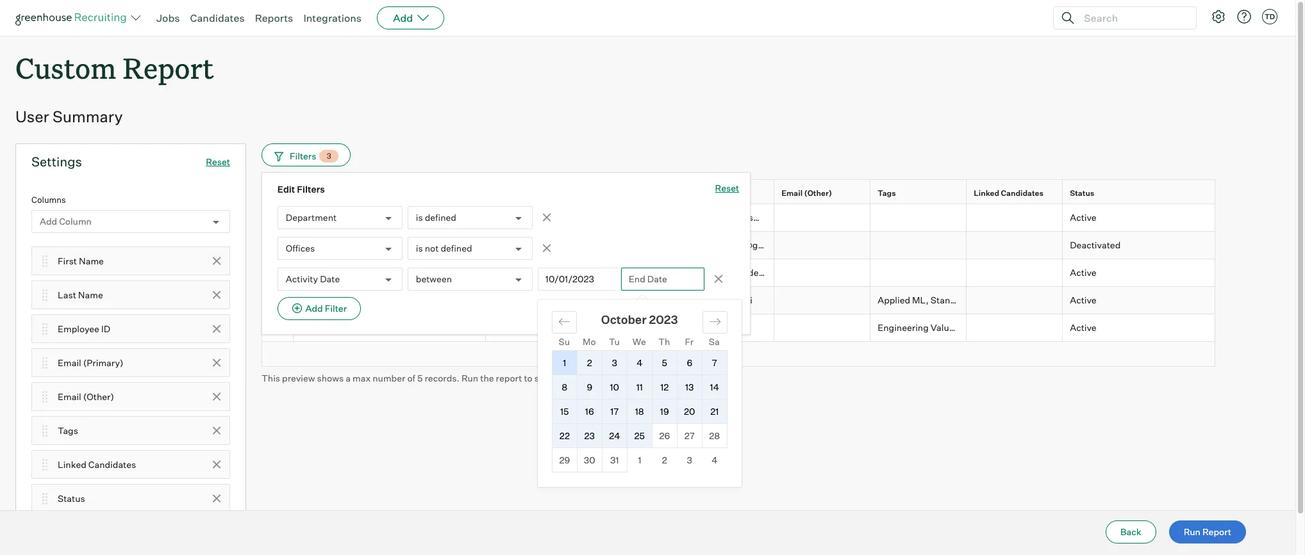 Task type: vqa. For each thing, say whether or not it's contained in the screenshot.


Task type: locate. For each thing, give the bounding box(es) containing it.
column header
[[582, 180, 678, 204]]

reset left filter icon on the left top of page
[[206, 157, 230, 167]]

email (primary)
[[685, 189, 745, 198], [58, 357, 123, 368]]

0 vertical spatial status
[[1070, 189, 1094, 198]]

0 horizontal spatial date
[[320, 274, 340, 285]]

active up deactivated
[[1070, 212, 1097, 223]]

email (primary) up david.abrahams@adept.ai
[[685, 189, 745, 198]]

3 left activity
[[274, 267, 280, 278]]

0 horizontal spatial reset
[[206, 157, 230, 167]]

0 vertical spatial 2 button
[[577, 351, 602, 375]]

0 vertical spatial first
[[301, 189, 318, 198]]

4 cell
[[262, 287, 294, 315]]

add inside the add filter button
[[305, 303, 323, 314]]

active down deactivated
[[1070, 267, 1097, 278]]

1 horizontal spatial linked
[[974, 189, 999, 198]]

9
[[587, 382, 592, 393]]

defined
[[425, 212, 456, 223], [441, 243, 472, 254]]

candidates inside column header
[[1001, 189, 1044, 198]]

0 horizontal spatial run
[[461, 373, 478, 384]]

active for inigo@adept.ai
[[1070, 322, 1097, 333]]

1 vertical spatial (primary)
[[83, 357, 123, 368]]

linked inside column header
[[974, 189, 999, 198]]

1 vertical spatial tags
[[58, 425, 78, 436]]

1 down 25 button
[[638, 455, 641, 466]]

2 button down mo
[[577, 351, 602, 375]]

2 vertical spatial 2
[[662, 455, 667, 466]]

move backward to switch to the previous month image
[[558, 316, 570, 328]]

linked candidates inside column header
[[974, 189, 1044, 198]]

integrations link
[[303, 12, 362, 24]]

0 horizontal spatial standard
[[931, 295, 970, 306]]

1 vertical spatial first
[[58, 256, 77, 266]]

1 vertical spatial 1
[[563, 357, 566, 368]]

back
[[1121, 527, 1141, 538]]

1 horizontal spatial linked candidates
[[974, 189, 1044, 198]]

end right front
[[1060, 322, 1076, 333]]

0 vertical spatial linked
[[974, 189, 999, 198]]

1 vertical spatial linked candidates
[[58, 459, 136, 470]]

date up 2023
[[647, 274, 667, 285]]

0 vertical spatial adams
[[493, 240, 523, 251]]

table
[[262, 180, 1305, 367]]

0 vertical spatial screen,
[[972, 295, 1004, 306]]

2 left offices
[[275, 240, 280, 251]]

rohan@adept.ai
[[685, 295, 753, 306]]

50
[[589, 322, 601, 333]]

31 button
[[602, 449, 627, 472]]

1 horizontal spatial email (primary)
[[685, 189, 745, 198]]

4 active from the top
[[1070, 322, 1097, 333]]

tu
[[609, 337, 620, 348]]

is up is not defined
[[416, 212, 423, 223]]

1 vertical spatial (other)
[[83, 391, 114, 402]]

11 button
[[627, 375, 652, 399]]

add for add filter
[[305, 303, 323, 314]]

reset up david.abrahams@adept.ai
[[715, 183, 739, 194]]

3
[[327, 151, 331, 161], [274, 267, 280, 278], [612, 357, 617, 368], [687, 455, 692, 466]]

last
[[58, 290, 76, 300]]

1 vertical spatial screen,
[[1154, 322, 1186, 333]]

1 up more
[[563, 357, 566, 368]]

1 button
[[552, 351, 577, 375], [627, 449, 652, 473]]

(primary) down id
[[83, 357, 123, 368]]

active up engineering values & product sense, front end coding, standard screen, swe coding, swe system d
[[1070, 295, 1097, 306]]

16
[[585, 406, 594, 417]]

0 horizontal spatial linked candidates
[[58, 459, 136, 470]]

fr
[[685, 337, 694, 348]]

0 vertical spatial reset link
[[206, 157, 230, 167]]

reset link for settings
[[206, 157, 230, 167]]

run right "back"
[[1184, 527, 1201, 538]]

(primary) up david.abrahams@adept.ai
[[708, 189, 745, 198]]

3 button down the 27 button
[[677, 449, 702, 473]]

1 vertical spatial is
[[416, 243, 423, 254]]

1 vertical spatial standard
[[1113, 322, 1152, 333]]

2 vertical spatial 4
[[712, 455, 718, 466]]

1 horizontal spatial first name
[[301, 189, 342, 198]]

2 vertical spatial add
[[305, 303, 323, 314]]

2 horizontal spatial 4
[[712, 455, 718, 466]]

1 vertical spatial candidates
[[1001, 189, 1044, 198]]

0 horizontal spatial 3 button
[[602, 351, 627, 375]]

2 active from the top
[[1070, 267, 1097, 278]]

1 button down 25 button
[[627, 449, 652, 473]]

4 down 28 button
[[712, 455, 718, 466]]

coding
[[1028, 295, 1058, 306]]

1 horizontal spatial (other)
[[804, 189, 832, 198]]

active for meg.adams@adept.ai
[[1070, 267, 1097, 278]]

0 vertical spatial reset
[[206, 157, 230, 167]]

coding,
[[1078, 322, 1111, 333], [1211, 322, 1244, 333]]

1 horizontal spatial standard
[[1113, 322, 1152, 333]]

0 horizontal spatial screen,
[[972, 295, 1004, 306]]

adams down abrahams
[[493, 240, 523, 251]]

linked
[[974, 189, 999, 198], [58, 459, 86, 470]]

5 down th
[[662, 357, 667, 368]]

1 horizontal spatial reset
[[715, 183, 739, 194]]

26 button
[[652, 424, 677, 448]]

3 button down the tu
[[602, 351, 627, 375]]

row containing 3
[[262, 260, 1215, 287]]

1 horizontal spatial 1 button
[[627, 449, 652, 473]]

name up david
[[320, 189, 342, 198]]

0 vertical spatial 4
[[274, 295, 280, 306]]

0 vertical spatial (other)
[[804, 189, 832, 198]]

2 for rightmost 2 button
[[662, 455, 667, 466]]

20 button
[[677, 400, 702, 424]]

name inside row
[[320, 189, 342, 198]]

1 vertical spatial end
[[1060, 322, 1076, 333]]

defined up is not defined
[[425, 212, 456, 223]]

1 vertical spatial 1 button
[[627, 449, 652, 473]]

0 horizontal spatial 4
[[274, 295, 280, 306]]

first name up last name
[[58, 256, 104, 266]]

0 horizontal spatial 2
[[275, 240, 280, 251]]

0 horizontal spatial 4 button
[[627, 351, 652, 375]]

2 vertical spatial 1
[[638, 455, 641, 466]]

megadams40@gmail.com
[[685, 240, 797, 251]]

2 date from the left
[[320, 274, 340, 285]]

date right meg
[[320, 274, 340, 285]]

1 active from the top
[[1070, 212, 1097, 223]]

jobs link
[[156, 12, 180, 24]]

1 vertical spatial add
[[40, 216, 57, 227]]

2 row from the top
[[262, 205, 1215, 232]]

settings
[[31, 154, 82, 170]]

Search text field
[[1081, 9, 1185, 27]]

greenhouse recruiting image
[[15, 10, 131, 26]]

5 right of
[[417, 373, 423, 384]]

1 horizontal spatial (primary)
[[708, 189, 745, 198]]

swe
[[1006, 295, 1026, 306], [1188, 322, 1209, 333], [1245, 322, 1266, 333]]

1 row from the top
[[262, 180, 1215, 207]]

5 row from the top
[[262, 287, 1215, 315]]

0 vertical spatial report
[[123, 49, 214, 87]]

email (other)
[[782, 189, 832, 198], [58, 391, 114, 402]]

2023
[[649, 313, 678, 327]]

0 horizontal spatial 1
[[275, 212, 279, 223]]

first up last
[[58, 256, 77, 266]]

0 horizontal spatial report
[[123, 49, 214, 87]]

18
[[635, 406, 644, 417]]

(primary) inside column header
[[708, 189, 745, 198]]

email (other) column header
[[774, 180, 873, 207]]

28 button
[[702, 424, 727, 448]]

0 vertical spatial name
[[320, 189, 342, 198]]

7 button
[[702, 351, 727, 375]]

activity
[[286, 274, 318, 285]]

0 vertical spatial email (primary)
[[685, 189, 745, 198]]

iñigo cell
[[294, 315, 486, 342]]

row group
[[262, 205, 1305, 342]]

adams up "beitia"
[[493, 267, 523, 278]]

filters right the edit
[[297, 184, 325, 195]]

15
[[560, 406, 569, 417]]

0 vertical spatial 5
[[662, 357, 667, 368]]

4 button down 28 button
[[702, 449, 727, 473]]

active right front
[[1070, 322, 1097, 333]]

report for custom report
[[123, 49, 214, 87]]

email (primary) down employee id at the bottom left
[[58, 357, 123, 368]]

0 vertical spatial email (other)
[[782, 189, 832, 198]]

coding, left system
[[1211, 322, 1244, 333]]

name right last
[[78, 290, 103, 300]]

between
[[416, 274, 452, 285]]

jobs
[[156, 12, 180, 24]]

1 horizontal spatial first
[[301, 189, 318, 198]]

report
[[123, 49, 214, 87], [1203, 527, 1231, 538]]

2 button down 26 button
[[652, 449, 677, 473]]

1 adams from the top
[[493, 240, 523, 251]]

add inside add popup button
[[393, 12, 413, 24]]

coding, right front
[[1078, 322, 1111, 333]]

1 horizontal spatial 3 button
[[677, 449, 702, 473]]

1 vertical spatial report
[[1203, 527, 1231, 538]]

defined right not
[[441, 243, 472, 254]]

4 button down we
[[627, 351, 652, 375]]

31
[[610, 455, 619, 466]]

29
[[559, 455, 570, 466]]

email
[[685, 189, 706, 198], [782, 189, 803, 198], [58, 357, 81, 368], [58, 391, 81, 402]]

1 horizontal spatial add
[[305, 303, 323, 314]]

margaret
[[301, 240, 339, 251]]

1 vertical spatial linked
[[58, 459, 86, 470]]

id
[[101, 324, 110, 334]]

1 vertical spatial first name
[[58, 256, 104, 266]]

0 vertical spatial is
[[416, 212, 423, 223]]

0 vertical spatial 2
[[275, 240, 280, 251]]

this preview shows a max number of 5 records. run the report to see more results.
[[262, 373, 606, 384]]

0 vertical spatial run
[[461, 373, 478, 384]]

reset link left filter icon on the left top of page
[[206, 157, 230, 167]]

1 horizontal spatial 2 button
[[652, 449, 677, 473]]

14 button
[[702, 375, 727, 399]]

first name up david
[[301, 189, 342, 198]]

is left not
[[416, 243, 423, 254]]

filters
[[290, 151, 316, 161], [297, 184, 325, 195]]

1 vertical spatial 3 button
[[677, 449, 702, 473]]

4 down 3 cell at left
[[274, 295, 280, 306]]

1 vertical spatial email (other)
[[58, 391, 114, 402]]

d
[[1302, 322, 1305, 333]]

1 cell
[[262, 205, 294, 232]]

first right the edit
[[301, 189, 318, 198]]

3 active from the top
[[1070, 295, 1097, 306]]

records.
[[425, 373, 460, 384]]

0 horizontal spatial coding,
[[1078, 322, 1111, 333]]

3 inside cell
[[274, 267, 280, 278]]

50 cell
[[582, 315, 678, 342]]

reset link up david.abrahams@adept.ai
[[715, 182, 739, 196]]

19
[[660, 406, 669, 417]]

10/01/2023
[[545, 274, 594, 285]]

1
[[275, 212, 279, 223], [563, 357, 566, 368], [638, 455, 641, 466]]

offices
[[286, 243, 315, 254]]

reports link
[[255, 12, 293, 24]]

3 right filter icon on the left top of page
[[327, 151, 331, 161]]

1 up 2 cell
[[275, 212, 279, 223]]

cell
[[582, 205, 678, 232], [774, 205, 871, 232], [871, 205, 967, 232], [967, 205, 1063, 232], [582, 232, 678, 260], [774, 232, 871, 260], [871, 232, 967, 260], [967, 232, 1063, 260], [582, 260, 678, 287], [774, 260, 871, 287], [871, 260, 967, 287], [967, 260, 1063, 287], [486, 287, 582, 315], [582, 287, 678, 315], [774, 287, 871, 315], [967, 287, 1063, 315], [262, 315, 294, 342], [774, 315, 871, 342], [967, 315, 1063, 342]]

candidates
[[190, 12, 245, 24], [1001, 189, 1044, 198], [88, 459, 136, 470]]

2 coding, from the left
[[1211, 322, 1244, 333]]

report inside button
[[1203, 527, 1231, 538]]

0 horizontal spatial add
[[40, 216, 57, 227]]

2 horizontal spatial 2
[[662, 455, 667, 466]]

end up the october 2023
[[629, 274, 645, 285]]

2 down 26
[[662, 455, 667, 466]]

3 cell
[[262, 260, 294, 287]]

employee
[[58, 324, 99, 334]]

0 vertical spatial 1 button
[[552, 351, 577, 375]]

1 vertical spatial 2
[[587, 357, 592, 368]]

0 horizontal spatial reset link
[[206, 157, 230, 167]]

1 button down the su
[[552, 351, 577, 375]]

adams for meg.adams@adept.ai
[[493, 267, 523, 278]]

applied ml, standard screen, swe coding
[[878, 295, 1058, 306]]

0 vertical spatial (primary)
[[708, 189, 745, 198]]

filters right filter icon on the left top of page
[[290, 151, 316, 161]]

1 horizontal spatial screen,
[[1154, 322, 1186, 333]]

2 inside cell
[[275, 240, 280, 251]]

back button
[[1106, 521, 1156, 544]]

0 horizontal spatial 5
[[417, 373, 423, 384]]

2 button
[[577, 351, 602, 375], [652, 449, 677, 473]]

row
[[262, 180, 1215, 207], [262, 205, 1215, 232], [262, 232, 1215, 260], [262, 260, 1215, 287], [262, 287, 1215, 315], [262, 315, 1305, 342]]

2 up results.
[[587, 357, 592, 368]]

last name
[[58, 290, 103, 300]]

3 row from the top
[[262, 232, 1215, 260]]

2 is from the top
[[416, 243, 423, 254]]

email inside email (other) column header
[[782, 189, 803, 198]]

3 button
[[602, 351, 627, 375], [677, 449, 702, 473]]

name up last name
[[79, 256, 104, 266]]

23 button
[[577, 424, 602, 448]]

1 vertical spatial adams
[[493, 267, 523, 278]]

1 vertical spatial defined
[[441, 243, 472, 254]]

1 date from the left
[[647, 274, 667, 285]]

4 down we
[[637, 357, 643, 368]]

1 horizontal spatial reset link
[[715, 182, 739, 196]]

23
[[584, 431, 595, 441]]

4 inside cell
[[274, 295, 280, 306]]

reset link
[[206, 157, 230, 167], [715, 182, 739, 196]]

2
[[275, 240, 280, 251], [587, 357, 592, 368], [662, 455, 667, 466]]

(primary)
[[708, 189, 745, 198], [83, 357, 123, 368]]

run inside button
[[1184, 527, 1201, 538]]

row containing iñigo
[[262, 315, 1305, 342]]

0 vertical spatial linked candidates
[[974, 189, 1044, 198]]

1 horizontal spatial coding,
[[1211, 322, 1244, 333]]

0 vertical spatial end
[[629, 274, 645, 285]]

1 horizontal spatial end
[[1060, 322, 1076, 333]]

1 horizontal spatial 5
[[662, 357, 667, 368]]

1 horizontal spatial 2
[[587, 357, 592, 368]]

filter image
[[272, 151, 283, 162]]

1 is from the top
[[416, 212, 423, 223]]

6
[[687, 357, 692, 368]]

custom
[[15, 49, 116, 87]]

1 horizontal spatial date
[[647, 274, 667, 285]]

6 row from the top
[[262, 315, 1305, 342]]

4 row from the top
[[262, 260, 1215, 287]]

run left the
[[461, 373, 478, 384]]

1 inside cell
[[275, 212, 279, 223]]

0 vertical spatial 1
[[275, 212, 279, 223]]

1 horizontal spatial report
[[1203, 527, 1231, 538]]

add column
[[40, 216, 92, 227]]

2 adams from the top
[[493, 267, 523, 278]]



Task type: describe. For each thing, give the bounding box(es) containing it.
activity date
[[286, 274, 340, 285]]

tags column header
[[871, 180, 969, 207]]

12
[[660, 382, 669, 393]]

2 for leftmost 2 button
[[587, 357, 592, 368]]

0 horizontal spatial 1 button
[[552, 351, 577, 375]]

values
[[931, 322, 959, 333]]

preview
[[282, 373, 315, 384]]

7
[[712, 357, 717, 368]]

3 down the tu
[[612, 357, 617, 368]]

1 vertical spatial 4
[[637, 357, 643, 368]]

end inside row group
[[1060, 322, 1076, 333]]

sa
[[709, 337, 720, 348]]

applied
[[878, 295, 910, 306]]

1 vertical spatial filters
[[297, 184, 325, 195]]

10
[[610, 382, 619, 393]]

1 horizontal spatial status
[[1070, 189, 1094, 198]]

0 vertical spatial defined
[[425, 212, 456, 223]]

24
[[609, 431, 620, 441]]

24 button
[[602, 424, 627, 448]]

2 horizontal spatial swe
[[1245, 322, 1266, 333]]

2 vertical spatial name
[[78, 290, 103, 300]]

1 coding, from the left
[[1078, 322, 1111, 333]]

2 for 2 cell
[[275, 240, 280, 251]]

25
[[634, 431, 645, 441]]

22 button
[[552, 424, 577, 448]]

0 vertical spatial filters
[[290, 151, 316, 161]]

date for end date
[[647, 274, 667, 285]]

move forward to switch to the next month image
[[709, 316, 721, 328]]

email (other) inside column header
[[782, 189, 832, 198]]

3 down the 27 button
[[687, 455, 692, 466]]

meg
[[301, 267, 319, 278]]

28
[[709, 431, 720, 441]]

is defined
[[416, 212, 456, 223]]

0 horizontal spatial email (other)
[[58, 391, 114, 402]]

reset for edit filters
[[715, 183, 739, 194]]

1 vertical spatial name
[[79, 256, 104, 266]]

15 button
[[552, 400, 577, 424]]

adams for megadams40@gmail.com
[[493, 240, 523, 251]]

td button
[[1262, 9, 1278, 24]]

mo
[[583, 337, 596, 348]]

0 vertical spatial 3 button
[[602, 351, 627, 375]]

13
[[685, 382, 694, 393]]

of
[[407, 373, 415, 384]]

report for run report
[[1203, 527, 1231, 538]]

21
[[710, 406, 719, 417]]

the
[[480, 373, 494, 384]]

active for david.abrahams@adept.ai
[[1070, 212, 1097, 223]]

product
[[969, 322, 1003, 333]]

2 horizontal spatial 1
[[638, 455, 641, 466]]

17
[[610, 406, 619, 417]]

configure image
[[1211, 9, 1226, 24]]

2 cell
[[262, 232, 294, 260]]

20
[[684, 406, 695, 417]]

table containing 1
[[262, 180, 1305, 367]]

8 button
[[552, 375, 577, 399]]

row containing first name
[[262, 180, 1215, 207]]

summary
[[53, 107, 123, 126]]

active for rohan@adept.ai
[[1070, 295, 1097, 306]]

not
[[425, 243, 439, 254]]

0 horizontal spatial (other)
[[83, 391, 114, 402]]

first inside row
[[301, 189, 318, 198]]

candidates link
[[190, 12, 245, 24]]

row containing 1
[[262, 205, 1215, 232]]

rohan
[[301, 295, 328, 306]]

30 button
[[577, 449, 602, 472]]

1 horizontal spatial swe
[[1188, 322, 1209, 333]]

reset link for edit filters
[[715, 182, 739, 196]]

12 button
[[652, 375, 677, 399]]

0 horizontal spatial tags
[[58, 425, 78, 436]]

0 horizontal spatial candidates
[[88, 459, 136, 470]]

1 horizontal spatial 1
[[563, 357, 566, 368]]

add filter
[[305, 303, 347, 314]]

0 vertical spatial first name
[[301, 189, 342, 198]]

5 button
[[652, 351, 677, 375]]

is for is defined
[[416, 212, 423, 223]]

to
[[524, 373, 533, 384]]

add for add
[[393, 12, 413, 24]]

end date
[[629, 274, 667, 285]]

email inside email (primary) column header
[[685, 189, 706, 198]]

th
[[658, 337, 670, 348]]

17 button
[[602, 400, 627, 424]]

shows
[[317, 373, 344, 384]]

email (primary) column header
[[678, 180, 777, 207]]

beitia
[[493, 322, 517, 333]]

ml,
[[912, 295, 929, 306]]

13 button
[[677, 375, 702, 399]]

reset for settings
[[206, 157, 230, 167]]

0 horizontal spatial (primary)
[[83, 357, 123, 368]]

add for add column
[[40, 216, 57, 227]]

add button
[[377, 6, 444, 29]]

row containing 2
[[262, 232, 1215, 260]]

front
[[1035, 322, 1058, 333]]

27
[[684, 431, 695, 441]]

25 button
[[627, 424, 652, 448]]

5 inside button
[[662, 357, 667, 368]]

user
[[15, 107, 49, 126]]

td button
[[1260, 6, 1280, 27]]

row containing 4
[[262, 287, 1215, 315]]

11
[[636, 382, 643, 393]]

0 vertical spatial 4 button
[[627, 351, 652, 375]]

we
[[633, 337, 646, 348]]

0 horizontal spatial swe
[[1006, 295, 1026, 306]]

0 horizontal spatial end
[[629, 274, 645, 285]]

october 2023 region
[[538, 300, 1120, 488]]

0 horizontal spatial email (primary)
[[58, 357, 123, 368]]

22
[[559, 431, 570, 441]]

0 horizontal spatial first
[[58, 256, 77, 266]]

max
[[353, 373, 371, 384]]

is for is not defined
[[416, 243, 423, 254]]

29 button
[[552, 449, 577, 472]]

beitia arévalo
[[493, 322, 551, 333]]

0 horizontal spatial status
[[58, 493, 85, 504]]

iñigo
[[301, 322, 322, 333]]

linked candidates column header
[[967, 180, 1065, 207]]

user summary
[[15, 107, 123, 126]]

tags inside "column header"
[[878, 189, 896, 198]]

system
[[1268, 322, 1300, 333]]

october 2023
[[601, 313, 678, 327]]

is not defined
[[416, 243, 472, 254]]

10 button
[[602, 375, 627, 399]]

sense,
[[1005, 322, 1033, 333]]

a
[[346, 373, 351, 384]]

run report
[[1184, 527, 1231, 538]]

date for activity date
[[320, 274, 340, 285]]

(other) inside column header
[[804, 189, 832, 198]]

0 horizontal spatial first name
[[58, 256, 104, 266]]

&
[[961, 322, 967, 333]]

26
[[659, 431, 670, 441]]

department
[[286, 212, 337, 223]]

9 button
[[577, 375, 602, 399]]

row group containing 1
[[262, 205, 1305, 342]]

0 horizontal spatial 2 button
[[577, 351, 602, 375]]

1 vertical spatial 4 button
[[702, 449, 727, 473]]

this
[[262, 373, 280, 384]]

column
[[59, 216, 92, 227]]

6 button
[[677, 351, 702, 375]]

integrations
[[303, 12, 362, 24]]

edit
[[277, 184, 295, 195]]

30
[[584, 455, 595, 466]]

email (primary) inside column header
[[685, 189, 745, 198]]

custom report
[[15, 49, 214, 87]]

1 horizontal spatial candidates
[[190, 12, 245, 24]]

1 vertical spatial 5
[[417, 373, 423, 384]]

report
[[496, 373, 522, 384]]

0 vertical spatial standard
[[931, 295, 970, 306]]



